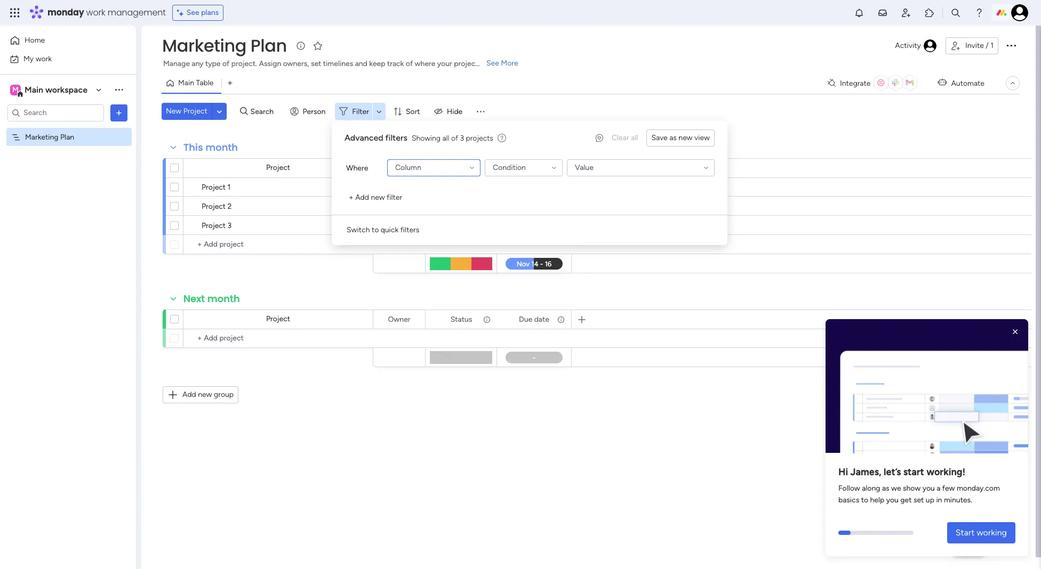 Task type: locate. For each thing, give the bounding box(es) containing it.
set left up
[[914, 496, 924, 505]]

marketing
[[162, 34, 247, 58], [25, 133, 58, 142]]

to
[[372, 226, 379, 235], [862, 496, 869, 505]]

project
[[183, 107, 208, 116], [266, 163, 290, 172], [202, 183, 226, 192], [202, 202, 226, 211], [202, 221, 226, 231], [266, 315, 290, 324]]

add new group
[[183, 391, 234, 400]]

main for main workspace
[[25, 85, 43, 95]]

1 horizontal spatial all
[[631, 133, 638, 142]]

person
[[303, 107, 326, 116]]

1 right the /
[[991, 41, 994, 50]]

where
[[346, 164, 368, 173]]

you left a
[[923, 485, 935, 494]]

2 status from the top
[[451, 315, 472, 324]]

1 vertical spatial to
[[862, 496, 869, 505]]

plan up assign at top left
[[251, 34, 287, 58]]

0 horizontal spatial main
[[25, 85, 43, 95]]

2 vertical spatial new
[[198, 391, 212, 400]]

1 horizontal spatial to
[[862, 496, 869, 505]]

0 horizontal spatial add
[[183, 391, 196, 400]]

2 horizontal spatial of
[[451, 134, 458, 143]]

management
[[108, 6, 166, 19]]

work right monday
[[86, 6, 105, 19]]

of inside the advanced filters showing all of 3 projects
[[451, 134, 458, 143]]

option
[[0, 128, 136, 130]]

of left projects
[[451, 134, 458, 143]]

1 vertical spatial 3
[[228, 221, 232, 231]]

see
[[187, 8, 199, 17], [487, 59, 499, 68]]

dapulse integrations image
[[828, 79, 836, 87]]

monday.com
[[957, 485, 1000, 494]]

work for monday
[[86, 6, 105, 19]]

autopilot image
[[938, 76, 947, 90]]

options image
[[1005, 39, 1018, 52]]

filters right quick
[[401, 226, 420, 235]]

1 vertical spatial you
[[887, 496, 899, 505]]

to inside "follow along as we show you a few monday.com basics to help you get set up in minutes."
[[862, 496, 869, 505]]

keep
[[369, 59, 386, 68]]

3 left projects
[[460, 134, 464, 143]]

along
[[862, 485, 881, 494]]

1 vertical spatial set
[[914, 496, 924, 505]]

invite members image
[[901, 7, 912, 18]]

Status field
[[448, 162, 475, 174], [448, 314, 475, 326]]

0 horizontal spatial all
[[443, 134, 450, 143]]

workspace image
[[10, 84, 21, 96]]

work inside button
[[36, 54, 52, 63]]

3 inside the advanced filters showing all of 3 projects
[[460, 134, 464, 143]]

of right track
[[406, 59, 413, 68]]

column information image for due date
[[557, 316, 566, 324]]

0 vertical spatial 3
[[460, 134, 464, 143]]

1 horizontal spatial of
[[406, 59, 413, 68]]

filters down sort popup button
[[386, 133, 408, 143]]

1 vertical spatial owner field
[[386, 314, 413, 326]]

+ add new filter button
[[345, 189, 407, 207]]

all right the showing
[[443, 134, 450, 143]]

plan
[[251, 34, 287, 58], [60, 133, 74, 142]]

1 owner field from the top
[[386, 162, 413, 174]]

to left help
[[862, 496, 869, 505]]

1 horizontal spatial plan
[[251, 34, 287, 58]]

activity button
[[891, 37, 942, 54]]

0 horizontal spatial set
[[311, 59, 321, 68]]

add view image
[[228, 79, 232, 87]]

1 vertical spatial due
[[519, 315, 533, 324]]

1 vertical spatial marketing plan
[[25, 133, 74, 142]]

start working
[[956, 528, 1007, 538]]

1 horizontal spatial new
[[371, 193, 385, 202]]

main inside workspace selection element
[[25, 85, 43, 95]]

new
[[166, 107, 182, 116]]

as right 'save'
[[670, 133, 677, 142]]

to left quick
[[372, 226, 379, 235]]

clear all button
[[608, 130, 643, 147]]

new left group
[[198, 391, 212, 400]]

v2 search image
[[240, 106, 248, 118]]

1 vertical spatial date
[[535, 315, 550, 324]]

1 vertical spatial status
[[451, 315, 472, 324]]

2 horizontal spatial new
[[679, 133, 693, 142]]

a
[[937, 485, 941, 494]]

home
[[25, 36, 45, 45]]

0 vertical spatial due date
[[519, 164, 550, 173]]

1 status field from the top
[[448, 162, 475, 174]]

manage
[[163, 59, 190, 68]]

main
[[178, 78, 194, 88], [25, 85, 43, 95]]

0 horizontal spatial you
[[887, 496, 899, 505]]

1 horizontal spatial add
[[355, 193, 369, 202]]

main right workspace icon
[[25, 85, 43, 95]]

main inside button
[[178, 78, 194, 88]]

0 horizontal spatial see
[[187, 8, 199, 17]]

marketing plan
[[162, 34, 287, 58], [25, 133, 74, 142]]

1 vertical spatial 1
[[228, 183, 231, 192]]

owner
[[388, 164, 411, 173], [388, 315, 411, 324]]

+ Add project text field
[[189, 332, 368, 345]]

month right next
[[208, 292, 240, 306]]

1 due date field from the top
[[517, 162, 552, 174]]

0 horizontal spatial work
[[36, 54, 52, 63]]

set
[[311, 59, 321, 68], [914, 496, 924, 505]]

1 vertical spatial see
[[487, 59, 499, 68]]

lottie animation element
[[826, 320, 1029, 458]]

new left filter
[[371, 193, 385, 202]]

few
[[943, 485, 955, 494]]

next month
[[184, 292, 240, 306]]

0 horizontal spatial 1
[[228, 183, 231, 192]]

1 vertical spatial new
[[371, 193, 385, 202]]

0 horizontal spatial marketing plan
[[25, 133, 74, 142]]

0 vertical spatial month
[[206, 141, 238, 154]]

1 status from the top
[[451, 164, 472, 173]]

arrow down image
[[373, 105, 386, 118]]

+ add new filter
[[349, 193, 402, 202]]

lottie animation image
[[826, 324, 1029, 458]]

marketing up any
[[162, 34, 247, 58]]

as left we
[[883, 485, 890, 494]]

marketing plan list box
[[0, 126, 136, 290]]

search everything image
[[951, 7, 962, 18]]

learn more image
[[498, 133, 506, 144]]

1 vertical spatial marketing
[[25, 133, 58, 142]]

2 owner field from the top
[[386, 314, 413, 326]]

start
[[904, 467, 925, 479]]

1 owner from the top
[[388, 164, 411, 173]]

new for view
[[679, 133, 693, 142]]

value
[[575, 163, 594, 172]]

1 vertical spatial due date field
[[517, 314, 552, 326]]

v2 user feedback image
[[596, 133, 604, 144]]

1 vertical spatial filters
[[401, 226, 420, 235]]

start
[[956, 528, 975, 538]]

marketing plan up type on the left
[[162, 34, 287, 58]]

0 horizontal spatial of
[[222, 59, 230, 68]]

invite / 1 button
[[946, 37, 999, 54]]

0 vertical spatial due date field
[[517, 162, 552, 174]]

date
[[535, 164, 550, 173], [535, 315, 550, 324]]

add left group
[[183, 391, 196, 400]]

0 horizontal spatial to
[[372, 226, 379, 235]]

main workspace
[[25, 85, 88, 95]]

hi
[[839, 467, 849, 479]]

2 owner from the top
[[388, 315, 411, 324]]

month
[[206, 141, 238, 154], [208, 292, 240, 306]]

plan down search in workspace field
[[60, 133, 74, 142]]

1 horizontal spatial marketing
[[162, 34, 247, 58]]

assign
[[259, 59, 281, 68]]

0 vertical spatial new
[[679, 133, 693, 142]]

column information image
[[557, 164, 566, 173], [483, 316, 491, 324], [557, 316, 566, 324]]

0 horizontal spatial as
[[670, 133, 677, 142]]

month for next month
[[208, 292, 240, 306]]

set inside "follow along as we show you a few monday.com basics to help you get set up in minutes."
[[914, 496, 924, 505]]

0 vertical spatial set
[[311, 59, 321, 68]]

0 vertical spatial you
[[923, 485, 935, 494]]

2 status field from the top
[[448, 314, 475, 326]]

menu image
[[476, 106, 486, 117]]

column information image for status
[[483, 316, 491, 324]]

1 vertical spatial month
[[208, 292, 240, 306]]

group
[[214, 391, 234, 400]]

this month
[[184, 141, 238, 154]]

1 horizontal spatial set
[[914, 496, 924, 505]]

see for see more
[[487, 59, 499, 68]]

1 horizontal spatial main
[[178, 78, 194, 88]]

1 horizontal spatial you
[[923, 485, 935, 494]]

2 all from the left
[[443, 134, 450, 143]]

see inside button
[[187, 8, 199, 17]]

1 vertical spatial due date
[[519, 315, 550, 324]]

you down we
[[887, 496, 899, 505]]

more
[[501, 59, 519, 68]]

1 up 2
[[228, 183, 231, 192]]

switch to quick filters
[[347, 226, 420, 235]]

/
[[986, 41, 989, 50]]

inbox image
[[878, 7, 888, 18]]

month right this
[[206, 141, 238, 154]]

1 vertical spatial owner
[[388, 315, 411, 324]]

status
[[451, 164, 472, 173], [451, 315, 472, 324]]

any
[[192, 59, 204, 68]]

clear all
[[612, 133, 638, 142]]

james peterson image
[[1012, 4, 1029, 21]]

my work button
[[6, 50, 115, 68]]

0 vertical spatial date
[[535, 164, 550, 173]]

new left view
[[679, 133, 693, 142]]

0 vertical spatial work
[[86, 6, 105, 19]]

show
[[903, 485, 921, 494]]

follow along as we show you a few monday.com basics to help you get set up in minutes.
[[839, 485, 1000, 505]]

+
[[349, 193, 354, 202]]

main for main table
[[178, 78, 194, 88]]

monday work management
[[47, 6, 166, 19]]

0 vertical spatial status field
[[448, 162, 475, 174]]

next
[[184, 292, 205, 306]]

due
[[519, 164, 533, 173], [519, 315, 533, 324]]

progress bar
[[839, 531, 851, 536]]

workspace options image
[[114, 84, 124, 95]]

of right type on the left
[[222, 59, 230, 68]]

1 vertical spatial as
[[883, 485, 890, 494]]

add
[[355, 193, 369, 202], [183, 391, 196, 400]]

follow
[[839, 485, 861, 494]]

1 vertical spatial plan
[[60, 133, 74, 142]]

set down the add to favorites image
[[311, 59, 321, 68]]

0 vertical spatial 1
[[991, 41, 994, 50]]

marketing down search in workspace field
[[25, 133, 58, 142]]

0 horizontal spatial marketing
[[25, 133, 58, 142]]

my
[[23, 54, 34, 63]]

0 vertical spatial status
[[451, 164, 472, 173]]

1 due from the top
[[519, 164, 533, 173]]

as inside button
[[670, 133, 677, 142]]

track
[[387, 59, 404, 68]]

working!
[[927, 467, 966, 479]]

add to favorites image
[[313, 40, 323, 51]]

status for 2nd status field from the bottom
[[451, 164, 472, 173]]

1 horizontal spatial marketing plan
[[162, 34, 287, 58]]

1 vertical spatial status field
[[448, 314, 475, 326]]

Owner field
[[386, 162, 413, 174], [386, 314, 413, 326]]

0 vertical spatial as
[[670, 133, 677, 142]]

see left more
[[487, 59, 499, 68]]

1 horizontal spatial work
[[86, 6, 105, 19]]

0 vertical spatial due
[[519, 164, 533, 173]]

1 due date from the top
[[519, 164, 550, 173]]

as
[[670, 133, 677, 142], [883, 485, 890, 494]]

plans
[[201, 8, 219, 17]]

main left table
[[178, 78, 194, 88]]

0 horizontal spatial plan
[[60, 133, 74, 142]]

see left plans
[[187, 8, 199, 17]]

showing
[[412, 134, 441, 143]]

help button
[[951, 539, 988, 557]]

all right clear
[[631, 133, 638, 142]]

0 vertical spatial owner field
[[386, 162, 413, 174]]

apps image
[[925, 7, 935, 18]]

Due date field
[[517, 162, 552, 174], [517, 314, 552, 326]]

new project button
[[162, 103, 212, 120]]

3
[[460, 134, 464, 143], [228, 221, 232, 231]]

sort
[[406, 107, 420, 116]]

1 horizontal spatial see
[[487, 59, 499, 68]]

work right my
[[36, 54, 52, 63]]

0 vertical spatial plan
[[251, 34, 287, 58]]

all
[[631, 133, 638, 142], [443, 134, 450, 143]]

0 vertical spatial see
[[187, 8, 199, 17]]

1 horizontal spatial 3
[[460, 134, 464, 143]]

marketing inside list box
[[25, 133, 58, 142]]

0 vertical spatial owner
[[388, 164, 411, 173]]

2 due from the top
[[519, 315, 533, 324]]

minutes.
[[944, 496, 973, 505]]

marketing plan down search in workspace field
[[25, 133, 74, 142]]

add right +
[[355, 193, 369, 202]]

0 vertical spatial to
[[372, 226, 379, 235]]

1 all from the left
[[631, 133, 638, 142]]

3 down 2
[[228, 221, 232, 231]]

Marketing Plan field
[[160, 34, 290, 58]]

1 horizontal spatial as
[[883, 485, 890, 494]]

filters
[[386, 133, 408, 143], [401, 226, 420, 235]]

1 horizontal spatial 1
[[991, 41, 994, 50]]

owner for 1st owner field from the top
[[388, 164, 411, 173]]

1 vertical spatial work
[[36, 54, 52, 63]]



Task type: describe. For each thing, give the bounding box(es) containing it.
2 due date field from the top
[[517, 314, 552, 326]]

Next month field
[[181, 292, 243, 306]]

stands.
[[480, 59, 504, 68]]

james,
[[851, 467, 882, 479]]

up
[[926, 496, 935, 505]]

notifications image
[[854, 7, 865, 18]]

get
[[901, 496, 912, 505]]

table
[[196, 78, 214, 88]]

and
[[355, 59, 368, 68]]

projects
[[466, 134, 494, 143]]

we
[[892, 485, 902, 494]]

2
[[228, 202, 232, 211]]

marketing plan inside the marketing plan list box
[[25, 133, 74, 142]]

angle down image
[[217, 108, 222, 116]]

all inside the advanced filters showing all of 3 projects
[[443, 134, 450, 143]]

status for 1st status field from the bottom of the page
[[451, 315, 472, 324]]

invite
[[966, 41, 984, 50]]

new for filter
[[371, 193, 385, 202]]

project.
[[231, 59, 257, 68]]

Search in workspace field
[[22, 107, 89, 119]]

clear
[[612, 133, 629, 142]]

let's
[[884, 467, 902, 479]]

0 horizontal spatial 3
[[228, 221, 232, 231]]

see plans
[[187, 8, 219, 17]]

view
[[695, 133, 710, 142]]

integrate
[[840, 79, 871, 88]]

month for this month
[[206, 141, 238, 154]]

add new group button
[[163, 387, 239, 404]]

home button
[[6, 32, 115, 49]]

as inside "follow along as we show you a few monday.com basics to help you get set up in minutes."
[[883, 485, 890, 494]]

switch to quick filters button
[[343, 222, 424, 239]]

project inside button
[[183, 107, 208, 116]]

timelines
[[323, 59, 353, 68]]

0 vertical spatial marketing plan
[[162, 34, 287, 58]]

in
[[937, 496, 943, 505]]

options image
[[114, 108, 124, 118]]

owner for second owner field from the top
[[388, 315, 411, 324]]

main table
[[178, 78, 214, 88]]

to inside button
[[372, 226, 379, 235]]

save
[[652, 133, 668, 142]]

1 date from the top
[[535, 164, 550, 173]]

column
[[395, 163, 421, 172]]

advanced filters showing all of 3 projects
[[345, 133, 494, 143]]

help
[[960, 543, 979, 554]]

your
[[438, 59, 452, 68]]

quick
[[381, 226, 399, 235]]

+ Add project text field
[[189, 239, 368, 251]]

hide
[[447, 107, 463, 116]]

main table button
[[162, 75, 222, 92]]

manage any type of project. assign owners, set timelines and keep track of where your project stands.
[[163, 59, 504, 68]]

advanced
[[345, 133, 383, 143]]

all inside 'button'
[[631, 133, 638, 142]]

save as new view
[[652, 133, 710, 142]]

column information image
[[483, 164, 491, 173]]

activity
[[896, 41, 922, 50]]

select product image
[[10, 7, 20, 18]]

0 horizontal spatial new
[[198, 391, 212, 400]]

basics
[[839, 496, 860, 505]]

automate
[[952, 79, 985, 88]]

working
[[977, 528, 1007, 538]]

2 due date from the top
[[519, 315, 550, 324]]

0 vertical spatial add
[[355, 193, 369, 202]]

filter
[[352, 107, 369, 116]]

project 3
[[202, 221, 232, 231]]

monday
[[47, 6, 84, 19]]

sort button
[[389, 103, 427, 120]]

1 inside "button"
[[991, 41, 994, 50]]

workspace selection element
[[10, 84, 89, 97]]

project 2
[[202, 202, 232, 211]]

new project
[[166, 107, 208, 116]]

m
[[12, 85, 19, 94]]

0 vertical spatial filters
[[386, 133, 408, 143]]

plan inside list box
[[60, 133, 74, 142]]

this
[[184, 141, 203, 154]]

condition
[[493, 163, 526, 172]]

This month field
[[181, 141, 241, 155]]

see for see plans
[[187, 8, 199, 17]]

1 vertical spatial add
[[183, 391, 196, 400]]

project
[[454, 59, 478, 68]]

where
[[415, 59, 436, 68]]

show board description image
[[294, 41, 307, 51]]

work for my
[[36, 54, 52, 63]]

workspace
[[45, 85, 88, 95]]

switch
[[347, 226, 370, 235]]

invite / 1
[[966, 41, 994, 50]]

filter button
[[335, 103, 386, 120]]

see more link
[[486, 58, 520, 69]]

close image
[[1011, 327, 1021, 338]]

see plans button
[[172, 5, 224, 21]]

type
[[205, 59, 221, 68]]

collapse board header image
[[1009, 79, 1018, 88]]

0 vertical spatial marketing
[[162, 34, 247, 58]]

help
[[871, 496, 885, 505]]

my work
[[23, 54, 52, 63]]

Search field
[[248, 104, 280, 119]]

project 1
[[202, 183, 231, 192]]

help image
[[974, 7, 985, 18]]

filters inside button
[[401, 226, 420, 235]]

hi james, let's start working!
[[839, 467, 966, 479]]

filter
[[387, 193, 402, 202]]

2 date from the top
[[535, 315, 550, 324]]

person button
[[286, 103, 332, 120]]

hide button
[[430, 103, 469, 120]]



Task type: vqa. For each thing, say whether or not it's contained in the screenshot.
most
no



